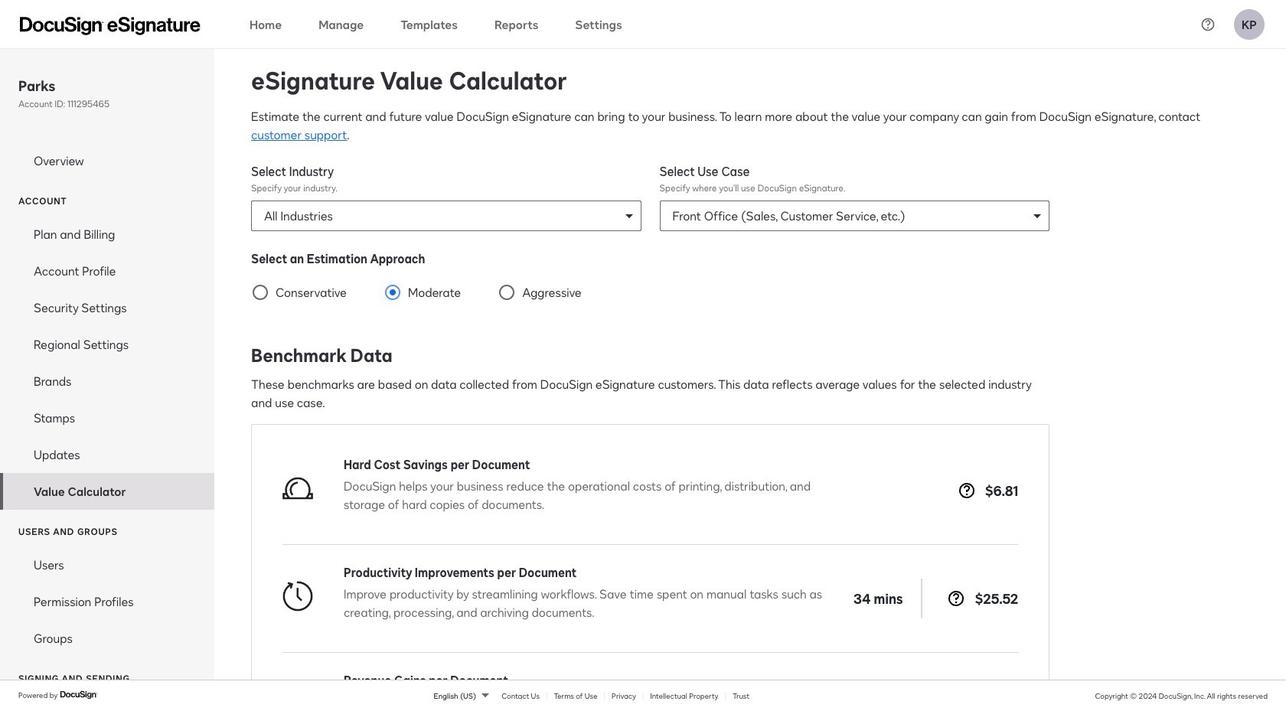 Task type: locate. For each thing, give the bounding box(es) containing it.
hard cost savings per document image
[[283, 473, 313, 504]]

productivity improvements per document image
[[283, 581, 313, 612]]

docusign image
[[60, 689, 98, 702]]

users and groups element
[[0, 547, 214, 657]]

docusign admin image
[[20, 16, 201, 35]]

account element
[[0, 216, 214, 510]]



Task type: vqa. For each thing, say whether or not it's contained in the screenshot.
enter keyword text box on the top
no



